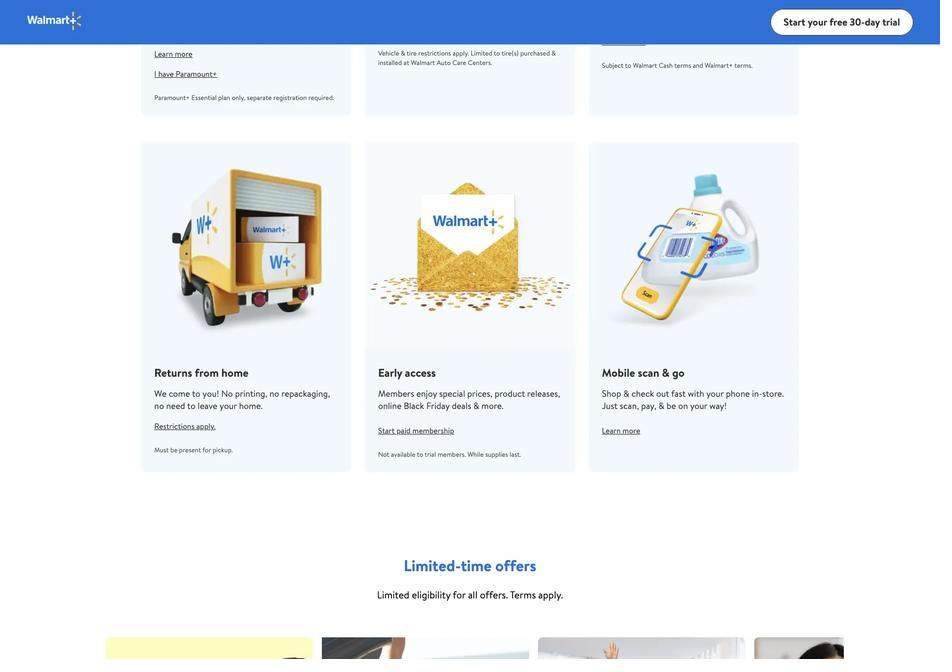 Task type: vqa. For each thing, say whether or not it's contained in the screenshot.
Deals LINK
no



Task type: locate. For each thing, give the bounding box(es) containing it.
start inside start your free 30-day trial button
[[784, 15, 806, 29]]

1 horizontal spatial start
[[784, 15, 806, 29]]

learn up have
[[154, 48, 173, 59]]

learn more up have
[[154, 48, 193, 59]]

your left 'free'
[[808, 15, 827, 29]]

1 horizontal spatial limited
[[471, 48, 492, 58]]

apply. inside vehicle & tire restrictions apply. limited to tire(s) purchased & installed at walmart auto care centers.
[[453, 48, 469, 58]]

scan
[[638, 365, 659, 380]]

& right shop
[[623, 388, 629, 400]]

be left on
[[667, 400, 676, 412]]

your
[[808, 15, 827, 29], [707, 388, 724, 400], [220, 400, 237, 412], [690, 400, 707, 412]]

mobile
[[602, 365, 635, 380]]

start for start your free 30-day trial
[[784, 15, 806, 29]]

offers.
[[480, 588, 508, 602]]

& inside members enjoy special prices, product releases, online black friday deals & more.
[[473, 400, 479, 412]]

1 vertical spatial limited
[[377, 588, 409, 602]]

0 horizontal spatial apply.
[[196, 421, 216, 432]]

learn
[[154, 48, 173, 59], [602, 425, 621, 436]]

walmart left cash
[[633, 61, 657, 70]]

limited eligibility for all offers. terms apply.
[[377, 588, 563, 602]]

shop & check out fast with your phone in-store. just scan, pay, & be on your way!
[[602, 388, 784, 412]]

apply. right auto
[[453, 48, 469, 58]]

1 horizontal spatial learn
[[602, 425, 621, 436]]

1 vertical spatial learn
[[602, 425, 621, 436]]

trial inside button
[[882, 15, 900, 29]]

restrictions
[[418, 48, 451, 58]]

not available to trial members. while supplies last.
[[378, 450, 521, 459]]

be right must
[[170, 445, 177, 455]]

product
[[495, 388, 525, 400]]

1 vertical spatial learn more link
[[602, 425, 786, 436]]

paramount+ up essential
[[176, 68, 217, 80]]

2 horizontal spatial apply.
[[538, 588, 563, 602]]

learn more link down on
[[602, 425, 786, 436]]

0 horizontal spatial walmart
[[411, 58, 435, 67]]

& right deals
[[473, 400, 479, 412]]

purchased
[[520, 48, 550, 58]]

1 horizontal spatial learn more
[[602, 425, 640, 436]]

i have paramount+ link
[[154, 68, 338, 80]]

for left pickup.
[[202, 445, 211, 455]]

apply. down leave
[[196, 421, 216, 432]]

0 vertical spatial learn
[[154, 48, 173, 59]]

& left go
[[662, 365, 670, 380]]

1 vertical spatial be
[[170, 445, 177, 455]]

more down scan,
[[623, 425, 640, 436]]

walmart inside vehicle & tire restrictions apply. limited to tire(s) purchased & installed at walmart auto care centers.
[[411, 58, 435, 67]]

0 vertical spatial trial
[[882, 15, 900, 29]]

go
[[672, 365, 685, 380]]

fast
[[671, 388, 686, 400]]

paramount+ essential plan only, separate registration required.
[[154, 93, 334, 102]]

walmart right at
[[411, 58, 435, 67]]

terms
[[674, 61, 691, 70]]

learn more down scan,
[[602, 425, 640, 436]]

trial left members.
[[425, 450, 436, 459]]

membership
[[412, 425, 454, 436]]

paramount+ down have
[[154, 93, 190, 102]]

tire
[[407, 48, 417, 58]]

vehicle
[[378, 48, 399, 58]]

start your free 30-day trial
[[784, 15, 900, 29]]

1 vertical spatial start
[[378, 425, 395, 436]]

0 horizontal spatial for
[[202, 445, 211, 455]]

must be present for pickup.
[[154, 445, 233, 455]]

to left you!
[[192, 388, 200, 400]]

0 horizontal spatial more
[[175, 48, 193, 59]]

phone
[[726, 388, 750, 400]]

home.
[[239, 400, 263, 412]]

how it works
[[602, 36, 646, 47]]

friday
[[426, 400, 450, 412]]

your right leave
[[220, 400, 237, 412]]

0 vertical spatial learn more
[[154, 48, 193, 59]]

30-
[[850, 15, 865, 29]]

installed
[[378, 58, 402, 67]]

start left paid
[[378, 425, 395, 436]]

0 vertical spatial learn more link
[[154, 48, 338, 59]]

releases,
[[527, 388, 560, 400]]

to left tire(s) at right top
[[494, 48, 500, 58]]

0 vertical spatial start
[[784, 15, 806, 29]]

0 horizontal spatial learn more link
[[154, 48, 338, 59]]

more up i have paramount+
[[175, 48, 193, 59]]

offers
[[495, 555, 536, 577]]

be inside shop & check out fast with your phone in-store. just scan, pay, & be on your way!
[[667, 400, 676, 412]]

0 horizontal spatial learn
[[154, 48, 173, 59]]

learn more link up i have paramount+ link
[[154, 48, 338, 59]]

1 horizontal spatial learn more link
[[602, 425, 786, 436]]

limited left eligibility
[[377, 588, 409, 602]]

paramount+
[[176, 68, 217, 80], [154, 93, 190, 102]]

1 horizontal spatial apply.
[[453, 48, 469, 58]]

trial right day
[[882, 15, 900, 29]]

trial
[[882, 15, 900, 29], [425, 450, 436, 459]]

we come to you! no printing, no repackaging, no need to leave your home.
[[154, 388, 330, 412]]

0 vertical spatial be
[[667, 400, 676, 412]]

special
[[439, 388, 465, 400]]

for
[[202, 445, 211, 455], [453, 588, 466, 602]]

pay,
[[641, 400, 656, 412]]

your inside we come to you! no printing, no repackaging, no need to leave your home.
[[220, 400, 237, 412]]

mobile scan & go
[[602, 365, 685, 380]]

0 horizontal spatial learn more
[[154, 48, 193, 59]]

1 horizontal spatial more
[[623, 425, 640, 436]]

members.
[[438, 450, 466, 459]]

0 vertical spatial limited
[[471, 48, 492, 58]]

at
[[404, 58, 409, 67]]

required.
[[308, 93, 334, 102]]

apply. right terms on the bottom of the page
[[538, 588, 563, 602]]

0 horizontal spatial no
[[154, 400, 164, 412]]

1 vertical spatial for
[[453, 588, 466, 602]]

be
[[667, 400, 676, 412], [170, 445, 177, 455]]

1 vertical spatial apply.
[[196, 421, 216, 432]]

learn more for left learn more link
[[154, 48, 193, 59]]

early
[[378, 365, 402, 380]]

no left need
[[154, 400, 164, 412]]

limited right "care"
[[471, 48, 492, 58]]

repackaging,
[[281, 388, 330, 400]]

returns from home
[[154, 365, 248, 380]]

i have paramount+
[[154, 68, 217, 80]]

learn more
[[154, 48, 193, 59], [602, 425, 640, 436]]

start left 'free'
[[784, 15, 806, 29]]

to inside vehicle & tire restrictions apply. limited to tire(s) purchased & installed at walmart auto care centers.
[[494, 48, 500, 58]]

to right need
[[187, 400, 196, 412]]

0 vertical spatial apply.
[[453, 48, 469, 58]]

tire(s)
[[502, 48, 519, 58]]

1 vertical spatial more
[[623, 425, 640, 436]]

1 horizontal spatial be
[[667, 400, 676, 412]]

for left all
[[453, 588, 466, 602]]

to
[[494, 48, 500, 58], [625, 61, 631, 70], [192, 388, 200, 400], [187, 400, 196, 412], [417, 450, 423, 459]]

limited-
[[404, 555, 461, 577]]

& right purchased
[[552, 48, 556, 58]]

walmart
[[411, 58, 435, 67], [633, 61, 657, 70]]

0 horizontal spatial start
[[378, 425, 395, 436]]

to right subject
[[625, 61, 631, 70]]

terms
[[510, 588, 536, 602]]

0 horizontal spatial trial
[[425, 450, 436, 459]]

prices,
[[467, 388, 493, 400]]

0 vertical spatial more
[[175, 48, 193, 59]]

learn down just
[[602, 425, 621, 436]]

0 horizontal spatial be
[[170, 445, 177, 455]]

no right printing,
[[270, 388, 279, 400]]

1 horizontal spatial trial
[[882, 15, 900, 29]]

auto
[[437, 58, 451, 67]]

2 vertical spatial apply.
[[538, 588, 563, 602]]

walmart+
[[705, 61, 733, 70]]

restrictions apply. link
[[154, 421, 338, 432]]

1 vertical spatial learn more
[[602, 425, 640, 436]]

learn more for learn more link to the bottom
[[602, 425, 640, 436]]



Task type: describe. For each thing, give the bounding box(es) containing it.
have
[[158, 68, 174, 80]]

free
[[830, 15, 848, 29]]

scan,
[[620, 400, 639, 412]]

members enjoy special prices, product releases, online black friday deals & more.
[[378, 388, 560, 412]]

restrictions apply.
[[154, 421, 216, 432]]

with
[[688, 388, 704, 400]]

from
[[195, 365, 219, 380]]

1 horizontal spatial no
[[270, 388, 279, 400]]

& right pay,
[[659, 400, 665, 412]]

works
[[626, 36, 646, 47]]

vehicle & tire restrictions apply. limited to tire(s) purchased & installed at walmart auto care centers.
[[378, 48, 556, 67]]

learn for learn more link to the bottom
[[602, 425, 621, 436]]

members
[[378, 388, 414, 400]]

more.
[[482, 400, 504, 412]]

only,
[[232, 93, 245, 102]]

on
[[678, 400, 688, 412]]

day
[[865, 15, 880, 29]]

check
[[632, 388, 654, 400]]

enjoy
[[416, 388, 437, 400]]

deals
[[452, 400, 471, 412]]

way!
[[710, 400, 727, 412]]

learn for left learn more link
[[154, 48, 173, 59]]

access
[[405, 365, 436, 380]]

home
[[221, 365, 248, 380]]

black
[[404, 400, 424, 412]]

early access
[[378, 365, 436, 380]]

leave
[[198, 400, 218, 412]]

how
[[602, 36, 618, 47]]

while
[[468, 450, 484, 459]]

eligibility
[[412, 588, 451, 602]]

1 vertical spatial paramount+
[[154, 93, 190, 102]]

in-
[[752, 388, 762, 400]]

supplies
[[485, 450, 508, 459]]

to right available
[[417, 450, 423, 459]]

we
[[154, 388, 167, 400]]

1 horizontal spatial walmart
[[633, 61, 657, 70]]

available
[[391, 450, 415, 459]]

0 vertical spatial for
[[202, 445, 211, 455]]

essential
[[191, 93, 217, 102]]

shop
[[602, 388, 621, 400]]

more for left learn more link
[[175, 48, 193, 59]]

0 vertical spatial paramount+
[[176, 68, 217, 80]]

& left 'tire'
[[401, 48, 405, 58]]

no
[[221, 388, 233, 400]]

how it works link
[[602, 36, 786, 47]]

your right on
[[690, 400, 707, 412]]

separate
[[247, 93, 272, 102]]

walmart+ image
[[27, 11, 83, 31]]

start paid membership link
[[378, 425, 562, 436]]

subject
[[602, 61, 624, 70]]

0 horizontal spatial limited
[[377, 588, 409, 602]]

cash
[[659, 61, 673, 70]]

paid
[[397, 425, 411, 436]]

care
[[452, 58, 466, 67]]

need
[[166, 400, 185, 412]]

store.
[[762, 388, 784, 400]]

1 vertical spatial trial
[[425, 450, 436, 459]]

your right with
[[707, 388, 724, 400]]

subject to walmart cash terms and walmart+ terms.
[[602, 61, 753, 70]]

printing,
[[235, 388, 267, 400]]

out
[[656, 388, 669, 400]]

just
[[602, 400, 618, 412]]

must
[[154, 445, 169, 455]]

your inside start your free 30-day trial button
[[808, 15, 827, 29]]

all
[[468, 588, 478, 602]]

registration
[[273, 93, 307, 102]]

1 horizontal spatial for
[[453, 588, 466, 602]]

and
[[693, 61, 703, 70]]

pickup.
[[213, 445, 233, 455]]

limited-time offers
[[404, 555, 536, 577]]

last.
[[510, 450, 521, 459]]

terms.
[[735, 61, 753, 70]]

i
[[154, 68, 156, 80]]

returns
[[154, 365, 192, 380]]

present
[[179, 445, 201, 455]]

more for learn more link to the bottom
[[623, 425, 640, 436]]

restrictions
[[154, 421, 194, 432]]

plan
[[218, 93, 230, 102]]

time
[[461, 555, 492, 577]]

it
[[619, 36, 624, 47]]

limited inside vehicle & tire restrictions apply. limited to tire(s) purchased & installed at walmart auto care centers.
[[471, 48, 492, 58]]

start for start paid membership
[[378, 425, 395, 436]]

not
[[378, 450, 389, 459]]

you!
[[203, 388, 219, 400]]

online
[[378, 400, 402, 412]]

come
[[169, 388, 190, 400]]



